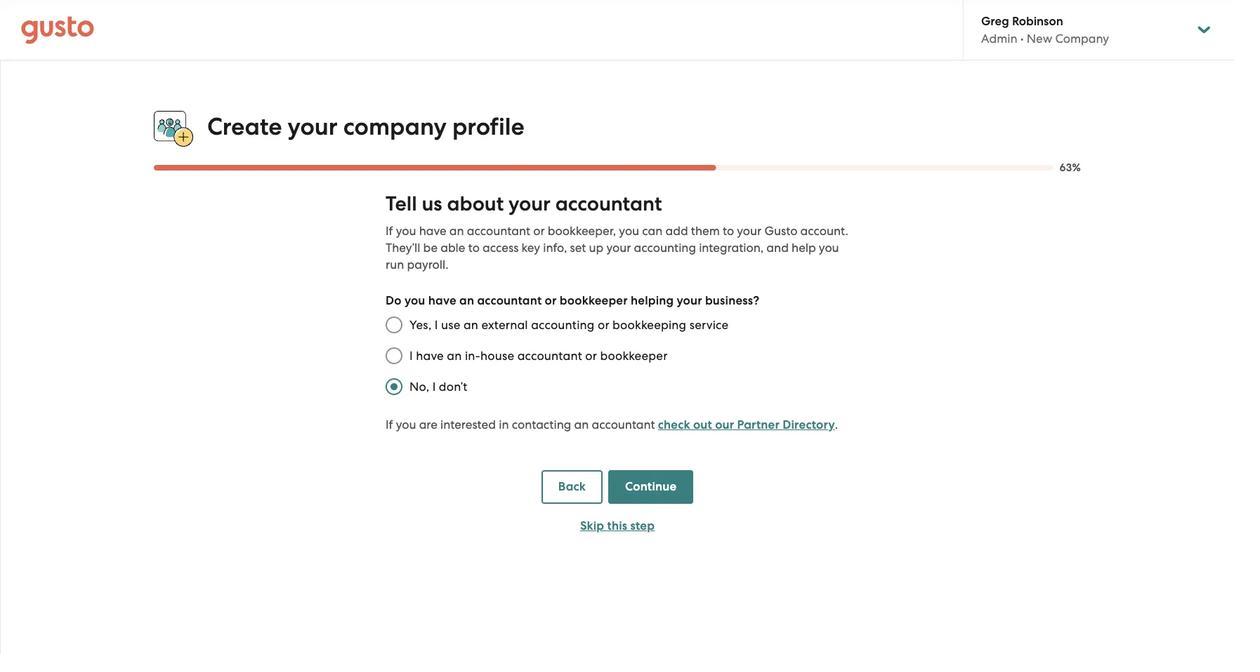 Task type: locate. For each thing, give the bounding box(es) containing it.
accountant up bookkeeper,
[[555, 192, 662, 216]]

or up key
[[533, 224, 545, 238]]

or
[[533, 224, 545, 238], [545, 294, 557, 309], [598, 318, 610, 332], [585, 349, 597, 363]]

1 vertical spatial accounting
[[531, 318, 595, 332]]

if
[[386, 224, 393, 238], [386, 418, 393, 432]]

1 vertical spatial if
[[386, 418, 393, 432]]

do you have an accountant or bookkeeper helping your business?
[[386, 294, 760, 309]]

bookkeeper down bookkeeping
[[600, 349, 668, 363]]

i for yes,
[[435, 318, 438, 332]]

0 vertical spatial accounting
[[634, 241, 696, 255]]

you left are
[[396, 418, 416, 432]]

accountant inside 'if you have an accountant or bookkeeper, you can add them to your gusto account. they'll be able to access key info, set up your accounting integration, and help you run payroll.'
[[467, 224, 530, 238]]

use
[[441, 318, 460, 332]]

an right use
[[464, 318, 478, 332]]

back
[[558, 480, 586, 495]]

tell us about your accountant
[[386, 192, 662, 216]]

profile
[[452, 112, 525, 141]]

to right able
[[468, 241, 480, 255]]

have up be
[[419, 224, 446, 238]]

an
[[449, 224, 464, 238], [459, 294, 474, 309], [464, 318, 478, 332], [447, 349, 462, 363], [574, 418, 589, 432]]

you for if you are interested in contacting an accountant check out our partner directory .
[[396, 418, 416, 432]]

greg robinson admin • new company
[[981, 14, 1109, 46]]

if inside 'if you have an accountant or bookkeeper, you can add them to your gusto account. they'll be able to access key info, set up your accounting integration, and help you run payroll.'
[[386, 224, 393, 238]]

to
[[723, 224, 734, 238], [468, 241, 480, 255]]

63%
[[1060, 162, 1081, 174]]

have inside 'if you have an accountant or bookkeeper, you can add them to your gusto account. they'll be able to access key info, set up your accounting integration, and help you run payroll.'
[[419, 224, 446, 238]]

have for about
[[419, 224, 446, 238]]

or down yes, i use an external accounting or bookkeeping service
[[585, 349, 597, 363]]

to up integration,
[[723, 224, 734, 238]]

external
[[482, 318, 528, 332]]

your
[[288, 112, 338, 141], [509, 192, 551, 216], [737, 224, 762, 238], [606, 241, 631, 255], [677, 294, 702, 309]]

if down no, i don't option
[[386, 418, 393, 432]]

i right no,
[[432, 380, 436, 394]]

about
[[447, 192, 504, 216]]

0 vertical spatial to
[[723, 224, 734, 238]]

have up no, i don't
[[416, 349, 444, 363]]

in-
[[465, 349, 480, 363]]

No, I don't radio
[[379, 372, 410, 403]]

if inside if you are interested in contacting an accountant check out our partner directory .
[[386, 418, 393, 432]]

accountant
[[555, 192, 662, 216], [467, 224, 530, 238], [477, 294, 542, 309], [517, 349, 582, 363], [592, 418, 655, 432]]

accountant for if you have an accountant or bookkeeper, you can add them to your gusto account. they'll be able to access key info, set up your accounting integration, and help you run payroll.
[[467, 224, 530, 238]]

bookkeeping
[[613, 318, 686, 332]]

you for do you have an accountant or bookkeeper helping your business?
[[405, 294, 425, 309]]

bookkeeper,
[[548, 224, 616, 238]]

step
[[630, 519, 655, 534]]

an up use
[[459, 294, 474, 309]]

i left use
[[435, 318, 438, 332]]

bookkeeper up yes, i use an external accounting or bookkeeping service
[[560, 294, 628, 309]]

out
[[693, 418, 712, 433]]

an up able
[[449, 224, 464, 238]]

have up use
[[428, 294, 456, 309]]

info,
[[543, 241, 567, 255]]

create your company profile
[[207, 112, 525, 141]]

1 vertical spatial have
[[428, 294, 456, 309]]

2 vertical spatial i
[[432, 380, 436, 394]]

if you are interested in contacting an accountant check out our partner directory .
[[386, 418, 838, 433]]

you inside if you are interested in contacting an accountant check out our partner directory .
[[396, 418, 416, 432]]

accounting down "add"
[[634, 241, 696, 255]]

this
[[607, 519, 627, 534]]

gusto
[[764, 224, 797, 238]]

company
[[343, 112, 447, 141]]

i for no,
[[432, 380, 436, 394]]

0 vertical spatial i
[[435, 318, 438, 332]]

you right do
[[405, 294, 425, 309]]

if up they'll
[[386, 224, 393, 238]]

1 horizontal spatial accounting
[[634, 241, 696, 255]]

i up no,
[[410, 349, 413, 363]]

account.
[[800, 224, 848, 238]]

an for if
[[449, 224, 464, 238]]

skip this step
[[580, 519, 655, 534]]

have
[[419, 224, 446, 238], [428, 294, 456, 309], [416, 349, 444, 363]]

Yes, I use an external accounting or bookkeeping service radio
[[379, 310, 410, 341]]

helping
[[631, 294, 674, 309]]

are
[[419, 418, 437, 432]]

access
[[483, 241, 519, 255]]

greg
[[981, 14, 1009, 29]]

you down account.
[[819, 241, 839, 255]]

accountant up access
[[467, 224, 530, 238]]

create
[[207, 112, 282, 141]]

1 if from the top
[[386, 224, 393, 238]]

1 horizontal spatial to
[[723, 224, 734, 238]]

up
[[589, 241, 604, 255]]

2 if from the top
[[386, 418, 393, 432]]

0 vertical spatial have
[[419, 224, 446, 238]]

can
[[642, 224, 663, 238]]

an for yes,
[[464, 318, 478, 332]]

accounting
[[634, 241, 696, 255], [531, 318, 595, 332]]

robinson
[[1012, 14, 1063, 29]]

your up key
[[509, 192, 551, 216]]

you
[[396, 224, 416, 238], [619, 224, 639, 238], [819, 241, 839, 255], [405, 294, 425, 309], [396, 418, 416, 432]]

accounting down do you have an accountant or bookkeeper helping your business? at top
[[531, 318, 595, 332]]

i
[[435, 318, 438, 332], [410, 349, 413, 363], [432, 380, 436, 394]]

accountant down yes, i use an external accounting or bookkeeping service
[[517, 349, 582, 363]]

or up yes, i use an external accounting or bookkeeping service
[[545, 294, 557, 309]]

check
[[658, 418, 690, 433]]

0 horizontal spatial to
[[468, 241, 480, 255]]

bookkeeper
[[560, 294, 628, 309], [600, 349, 668, 363]]

if for check
[[386, 418, 393, 432]]

if you have an accountant or bookkeeper, you can add them to your gusto account. they'll be able to access key info, set up your accounting integration, and help you run payroll.
[[386, 224, 848, 272]]

add
[[666, 224, 688, 238]]

our
[[715, 418, 734, 433]]

have for have
[[428, 294, 456, 309]]

accountant left check
[[592, 418, 655, 432]]

check out our partner directory link
[[658, 418, 835, 433]]

them
[[691, 224, 720, 238]]

skip
[[580, 519, 604, 534]]

an inside 'if you have an accountant or bookkeeper, you can add them to your gusto account. they'll be able to access key info, set up your accounting integration, and help you run payroll.'
[[449, 224, 464, 238]]

you up they'll
[[396, 224, 416, 238]]

new
[[1027, 32, 1052, 46]]

an right contacting
[[574, 418, 589, 432]]

I have an in-house accountant or bookkeeper radio
[[379, 341, 410, 372]]

0 vertical spatial if
[[386, 224, 393, 238]]

admin
[[981, 32, 1017, 46]]

accountant up "external"
[[477, 294, 542, 309]]



Task type: vqa. For each thing, say whether or not it's contained in the screenshot.
I associated with No,
yes



Task type: describe. For each thing, give the bounding box(es) containing it.
company
[[1055, 32, 1109, 46]]

set
[[570, 241, 586, 255]]

yes, i use an external accounting or bookkeeping service
[[410, 318, 729, 332]]

integration,
[[699, 241, 764, 255]]

don't
[[439, 380, 468, 394]]

and
[[767, 241, 789, 255]]

your right the create
[[288, 112, 338, 141]]

•
[[1020, 32, 1024, 46]]

0 vertical spatial bookkeeper
[[560, 294, 628, 309]]

continue button
[[608, 471, 693, 504]]

your up integration,
[[737, 224, 762, 238]]

accountant for do you have an accountant or bookkeeper helping your business?
[[477, 294, 542, 309]]

1 vertical spatial i
[[410, 349, 413, 363]]

able
[[441, 241, 465, 255]]

contacting
[[512, 418, 571, 432]]

1 vertical spatial to
[[468, 241, 480, 255]]

service
[[690, 318, 729, 332]]

if for can
[[386, 224, 393, 238]]

an for do
[[459, 294, 474, 309]]

0 horizontal spatial accounting
[[531, 318, 595, 332]]

business?
[[705, 294, 760, 309]]

home image
[[21, 16, 94, 44]]

you for if you have an accountant or bookkeeper, you can add them to your gusto account. they'll be able to access key info, set up your accounting integration, and help you run payroll.
[[396, 224, 416, 238]]

an left 'in-'
[[447, 349, 462, 363]]

they'll
[[386, 241, 420, 255]]

your right up
[[606, 241, 631, 255]]

no, i don't
[[410, 380, 468, 394]]

payroll.
[[407, 258, 449, 272]]

2 vertical spatial have
[[416, 349, 444, 363]]

skip this step button
[[541, 510, 693, 544]]

directory
[[783, 418, 835, 433]]

you left 'can'
[[619, 224, 639, 238]]

continue
[[625, 480, 677, 495]]

yes,
[[410, 318, 432, 332]]

your up service
[[677, 294, 702, 309]]

interested
[[440, 418, 496, 432]]

accounting inside 'if you have an accountant or bookkeeper, you can add them to your gusto account. they'll be able to access key info, set up your accounting integration, and help you run payroll.'
[[634, 241, 696, 255]]

us
[[422, 192, 442, 216]]

back link
[[541, 471, 603, 504]]

1 vertical spatial bookkeeper
[[600, 349, 668, 363]]

or down do you have an accountant or bookkeeper helping your business? at top
[[598, 318, 610, 332]]

partner
[[737, 418, 780, 433]]

or inside 'if you have an accountant or bookkeeper, you can add them to your gusto account. they'll be able to access key info, set up your accounting integration, and help you run payroll.'
[[533, 224, 545, 238]]

no,
[[410, 380, 429, 394]]

an inside if you are interested in contacting an accountant check out our partner directory .
[[574, 418, 589, 432]]

tell
[[386, 192, 417, 216]]

help
[[792, 241, 816, 255]]

i have an in-house accountant or bookkeeper
[[410, 349, 668, 363]]

do
[[386, 294, 402, 309]]

run
[[386, 258, 404, 272]]

accountant for tell us about your accountant
[[555, 192, 662, 216]]

key
[[522, 241, 540, 255]]

accountant inside if you are interested in contacting an accountant check out our partner directory .
[[592, 418, 655, 432]]

.
[[835, 418, 838, 432]]

house
[[480, 349, 514, 363]]

in
[[499, 418, 509, 432]]

be
[[423, 241, 438, 255]]



